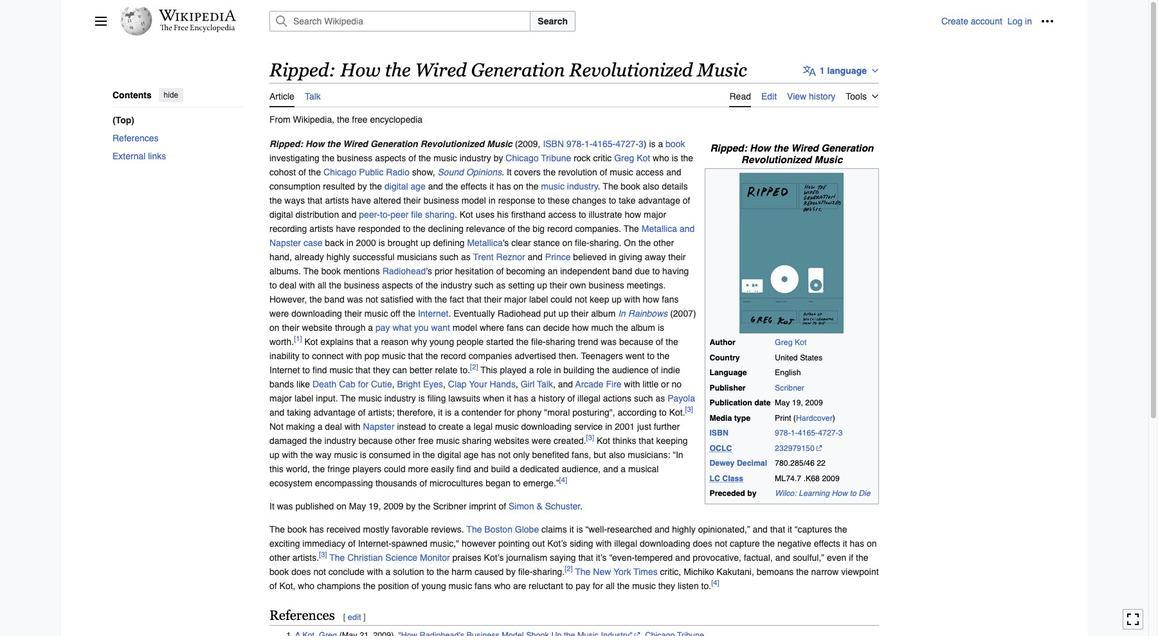 Task type: describe. For each thing, give the bounding box(es) containing it.
log
[[1008, 16, 1023, 26]]

reluctant
[[529, 581, 563, 591]]

kot's inside praises kot's journalism saying that it's "even-tempered and provocative, factual, and soulful," even if the book does not conclude with a solution to the harm caused by file-sharing.
[[484, 553, 504, 563]]

1 vertical spatial may
[[349, 501, 366, 512]]

and inside . the book also details the ways that artists have altered their business model in response to these changes to take advantage of digital distribution and
[[342, 209, 357, 220]]

2 vertical spatial 2009
[[384, 501, 404, 512]]

not down own
[[575, 294, 587, 305]]

take
[[619, 195, 636, 206]]

[3] inside payola and taking advantage of artists; therefore, it is a contender for phony "moral posturing", according to kot. [3]
[[685, 405, 693, 414]]

believed in giving away their albums. the book mentions
[[269, 252, 686, 276]]

1 horizontal spatial isbn
[[710, 429, 729, 438]]

to down peer-to-peer file sharing
[[403, 224, 411, 234]]

independent
[[560, 266, 610, 276]]

0 horizontal spatial who
[[298, 581, 314, 591]]

but
[[594, 450, 606, 460]]

conclude
[[329, 567, 365, 577]]

meetings.
[[627, 280, 666, 290]]

in inside this played a role in building the audience of indie bands like
[[554, 365, 561, 375]]

solution
[[393, 567, 424, 577]]

0 vertical spatial 2009
[[805, 399, 823, 408]]

who is the cohost of the
[[269, 153, 693, 177]]

978-1-4165-4727-3
[[775, 429, 843, 438]]

0 vertical spatial digital
[[385, 181, 408, 191]]

becoming
[[506, 266, 545, 276]]

fire
[[606, 379, 622, 389]]

artists;
[[368, 407, 395, 418]]

. up siding
[[580, 501, 583, 512]]

they inside critic, michiko kakutani, bemoans the narrow viewpoint of kot, who champions the position of young music fans who are reluctant to pay for all the music they listen to.
[[658, 581, 675, 591]]

advantage inside payola and taking advantage of artists; therefore, it is a contender for phony "moral posturing", according to kot. [3]
[[313, 407, 356, 418]]

tools
[[846, 91, 867, 101]]

business up the keep
[[589, 280, 624, 290]]

a right build
[[513, 464, 518, 474]]

(2007) on their website through a
[[269, 308, 696, 333]]

of down radiohead link
[[416, 280, 423, 290]]

0 vertical spatial greg kot link
[[614, 153, 650, 163]]

on
[[624, 238, 636, 248]]

therefore,
[[397, 407, 436, 418]]

ripped: how the wired generation revolutionized music main content
[[264, 58, 1054, 637]]

how inside the . kot uses his firsthand access to illustrate how major recording artists have responded to the declining relevance of the big record companies. the
[[625, 209, 641, 220]]

harm
[[452, 567, 472, 577]]

input.
[[316, 393, 338, 404]]

show,
[[412, 167, 435, 177]]

talk inside ripped: how the wired generation revolutionized music element
[[537, 379, 553, 389]]

peer
[[391, 209, 409, 220]]

edit link
[[348, 613, 361, 622]]

0 horizontal spatial metallica
[[467, 238, 503, 248]]

how inside model where fans can decide how much the album is worth.
[[572, 323, 589, 333]]

and up tempered
[[655, 525, 670, 535]]

away
[[645, 252, 666, 262]]

with left napster link at left
[[345, 422, 361, 432]]

sharing. inside 's clear stance on file-sharing. on the other hand, already highly successful musicians such as
[[589, 238, 621, 248]]

successful
[[353, 252, 395, 262]]

hands
[[490, 379, 516, 389]]

1 horizontal spatial greg kot link
[[775, 338, 807, 347]]

4165- inside ripped: how the wired generation revolutionized music (2009, isbn 978-1-4165-4727-3 ) is a book investigating the business aspects of the music industry by chicago tribune rock critic greg kot
[[593, 139, 616, 149]]

with inside claims it is "well-researched and highly opinionated," and that it "captures the exciting immediacy of internet-spawned music," however pointing out kot's siding with illegal downloading does not capture the negative effects it has on other artists.
[[596, 539, 612, 549]]

hand,
[[269, 252, 292, 262]]

. for it
[[502, 167, 504, 177]]

with up in
[[624, 294, 640, 305]]

that up pop
[[356, 337, 371, 347]]

the inside "with little or no major label input. the music industry is filing lawsuits when it has a history of illegal actions such as"
[[340, 393, 356, 404]]

in right back
[[347, 238, 354, 248]]

0 horizontal spatial was
[[277, 501, 293, 512]]

and down building
[[558, 379, 573, 389]]

like
[[296, 379, 310, 389]]

to inside payola and taking advantage of artists; therefore, it is a contender for phony "moral posturing", according to kot. [3]
[[659, 407, 667, 418]]

the inside this played a role in building the audience of indie bands like
[[597, 365, 610, 375]]

4727- inside ripped: how the wired generation revolutionized music (2009, isbn 978-1-4165-4727-3 ) is a book investigating the business aspects of the music industry by chicago tribune rock critic greg kot
[[616, 139, 639, 149]]

altered
[[374, 195, 401, 206]]

to up 'like'
[[302, 365, 310, 375]]

such for aspects
[[475, 280, 494, 290]]

in inside personal tools navigation
[[1025, 16, 1032, 26]]

0 horizontal spatial [2] link
[[470, 363, 478, 372]]

that inside praises kot's journalism saying that it's "even-tempered and provocative, factual, and soulful," even if the book does not conclude with a solution to the harm caused by file-sharing.
[[578, 553, 593, 563]]

book inside praises kot's journalism saying that it's "even-tempered and provocative, factual, and soulful," even if the book does not conclude with a solution to the harm caused by file-sharing.
[[269, 567, 289, 577]]

0 vertical spatial album
[[591, 308, 616, 319]]

0 vertical spatial 978-1-4165-4727-3 link
[[567, 139, 644, 149]]

1 vertical spatial 4165-
[[798, 429, 818, 438]]

their up "eventually" on the left of the page
[[484, 294, 502, 305]]

is inside "with little or no major label input. the music industry is filing lawsuits when it has a history of illegal actions such as"
[[418, 393, 425, 404]]

fans inside critic, michiko kakutani, bemoans the narrow viewpoint of kot, who champions the position of young music fans who are reluctant to pay for all the music they listen to.
[[475, 581, 492, 591]]

on inside claims it is "well-researched and highly opinionated," and that it "captures the exciting immediacy of internet-spawned music," however pointing out kot's siding with illegal downloading does not capture the negative effects it has on other artists.
[[867, 539, 877, 549]]

3 inside ripped: how the wired generation revolutionized music (2009, isbn 978-1-4165-4727-3 ) is a book investigating the business aspects of the music industry by chicago tribune rock critic greg kot
[[639, 139, 644, 149]]

1 horizontal spatial 1-
[[791, 429, 798, 438]]

book inside ripped: how the wired generation revolutionized music (2009, isbn 978-1-4165-4727-3 ) is a book investigating the business aspects of the music industry by chicago tribune rock critic greg kot
[[666, 139, 685, 149]]

greg kot
[[775, 338, 807, 347]]

with inside kot explains that a reason why young people started the file-sharing trend was because of the inability to connect with pop music that the record companies advertised then. teenagers went to the internet to find music that they can better relate to.
[[346, 351, 362, 361]]

on up the response
[[514, 181, 524, 191]]

0 vertical spatial age
[[411, 181, 426, 191]]

dewey
[[710, 459, 735, 468]]

thinks
[[613, 436, 636, 446]]

their down an
[[550, 280, 567, 290]]

eventually
[[453, 308, 495, 319]]

even
[[827, 553, 846, 563]]

view
[[787, 91, 807, 101]]

because inside instead to create a legal music downloading service in 2001 just further damaged the industry because other free music sharing websites were created.
[[359, 436, 393, 446]]

were inside instead to create a legal music downloading service in 2001 just further damaged the industry because other free music sharing websites were created.
[[532, 436, 551, 446]]

[4] for leftmost '[4]' 'link'
[[559, 476, 567, 485]]

filing
[[427, 393, 446, 404]]

0 vertical spatial talk
[[305, 91, 321, 101]]

up up in
[[612, 294, 622, 305]]

ripped: up talk link
[[269, 60, 336, 80]]

from
[[269, 114, 290, 125]]

peer-
[[359, 209, 380, 220]]

has inside claims it is "well-researched and highly opinionated," and that it "captures the exciting immediacy of internet-spawned music," however pointing out kot's siding with illegal downloading does not capture the negative effects it has on other artists.
[[850, 539, 864, 549]]

and up becoming
[[528, 252, 543, 262]]

ml74.7 .k68 2009
[[775, 474, 840, 483]]

to right due
[[652, 266, 660, 276]]

chicago public radio show, sound opinions
[[324, 167, 502, 177]]

played
[[500, 365, 527, 375]]

or
[[661, 379, 669, 389]]

of down trent reznor link
[[496, 266, 504, 276]]

their down own
[[571, 308, 589, 319]]

how inside ripped: how the wired generation revolutionized music
[[750, 143, 771, 154]]

external links link
[[113, 147, 244, 165]]

wired inside ripped: how the wired generation revolutionized music (2009, isbn 978-1-4165-4727-3 ) is a book investigating the business aspects of the music industry by chicago tribune rock critic greg kot
[[343, 139, 368, 149]]

"captures
[[795, 525, 832, 535]]

3 , from the left
[[516, 379, 518, 389]]

access inside the . kot uses his firsthand access to illustrate how major recording artists have responded to the declining relevance of the big record companies. the
[[548, 209, 576, 220]]

napster link
[[363, 422, 395, 432]]

0 horizontal spatial [4] link
[[559, 476, 567, 485]]

[1] link
[[294, 334, 302, 343]]

to left 'these'
[[538, 195, 545, 206]]

clear
[[511, 238, 531, 248]]

payola
[[668, 393, 695, 404]]

0 vertical spatial internet
[[418, 308, 448, 319]]

up right put
[[559, 308, 569, 319]]

believed
[[573, 252, 607, 262]]

chicago public radio link
[[324, 167, 410, 177]]

has up the response
[[497, 181, 511, 191]]

to left take
[[609, 195, 616, 206]]

easily
[[431, 464, 454, 474]]

how up from wikipedia, the free encyclopedia
[[340, 60, 381, 80]]

0 horizontal spatial band
[[324, 294, 345, 305]]

fans,
[[572, 450, 591, 460]]

sharing inside kot explains that a reason why young people started the file-sharing trend was because of the inability to connect with pop music that the record companies advertised then. teenagers went to the internet to find music that they can better relate to.
[[546, 337, 575, 347]]

fullscreen image
[[1127, 614, 1140, 627]]

that down why at the bottom
[[408, 351, 423, 361]]

2 vertical spatial [3] link
[[319, 550, 327, 559]]

to left die
[[850, 489, 856, 498]]

industry inside ripped: how the wired generation revolutionized music (2009, isbn 978-1-4165-4727-3 ) is a book investigating the business aspects of the music industry by chicago tribune rock critic greg kot
[[460, 153, 491, 163]]

it inside '. it covers the revolution of music access and consumption resulted by the'
[[507, 167, 512, 177]]

downloading inside claims it is "well-researched and highly opinionated," and that it "captures the exciting immediacy of internet-spawned music," however pointing out kot's siding with illegal downloading does not capture the negative effects it has on other artists.
[[640, 539, 690, 549]]

1 vertical spatial it
[[269, 501, 274, 512]]

history inside "with little or no major label input. the music industry is filing lawsuits when it has a history of illegal actions such as"
[[539, 393, 565, 404]]

response
[[498, 195, 535, 206]]

1 horizontal spatial 4727-
[[818, 429, 838, 438]]

music down harm
[[449, 581, 472, 591]]

claims
[[542, 525, 567, 535]]

you
[[414, 323, 429, 333]]

1 vertical spatial [4] link
[[711, 579, 719, 588]]

and up critic,
[[675, 553, 690, 563]]

industry down revolution
[[567, 181, 598, 191]]

of left kot,
[[269, 581, 277, 591]]

file- inside 's clear stance on file-sharing. on the other hand, already highly successful musicians such as
[[575, 238, 589, 248]]

then.
[[559, 351, 579, 361]]

. for kot
[[455, 209, 457, 220]]

publisher
[[710, 384, 746, 393]]

0 vertical spatial effects
[[461, 181, 487, 191]]

22
[[817, 459, 826, 468]]

[2] for [2]
[[470, 363, 478, 372]]

was inside 's prior hesitation of becoming an independent band due to having to deal with all the business aspects of the industry such as setting up their own business meetings. however, the band was not satisfied with the fact that their major label could not keep up with how fans were downloading their music off the
[[347, 294, 363, 305]]

music down create
[[436, 436, 460, 446]]

hesitation
[[455, 266, 494, 276]]

references inside ripped: how the wired generation revolutionized music element
[[269, 608, 335, 624]]

to inside instead to create a legal music downloading service in 2001 just further damaged the industry because other free music sharing websites were created.
[[429, 422, 436, 432]]

of left 'simon'
[[499, 501, 506, 512]]

sharing inside instead to create a legal music downloading service in 2001 just further damaged the industry because other free music sharing websites were created.
[[462, 436, 492, 446]]

1 horizontal spatial wired
[[415, 60, 467, 80]]

radiohead link
[[382, 266, 426, 276]]

on up received
[[337, 501, 347, 512]]

0 horizontal spatial radiohead
[[382, 266, 426, 276]]

case
[[303, 238, 322, 248]]

other inside claims it is "well-researched and highly opinionated," and that it "captures the exciting immediacy of internet-spawned music," however pointing out kot's siding with illegal downloading does not capture the negative effects it has on other artists.
[[269, 553, 290, 563]]

1 vertical spatial scribner
[[433, 501, 467, 512]]

to inside the kot thinks that keeping up with the way music is consumed in the digital age has not only benefited fans, but also musicians: "in this world, the fringe players could more easily find and build a dedicated audience, and a musical ecosystem encompassing thousands of microcultures began to emerge."
[[513, 478, 521, 489]]

put
[[544, 308, 556, 319]]

how inside 's prior hesitation of becoming an independent band due to having to deal with all the business aspects of the industry such as setting up their own business meetings. however, the band was not satisfied with the fact that their major label could not keep up with how fans were downloading their music off the
[[643, 294, 659, 305]]

keeping
[[656, 436, 688, 446]]

boston
[[484, 525, 513, 535]]

by inside praises kot's journalism saying that it's "even-tempered and provocative, factual, and soulful," even if the book does not conclude with a solution to the harm caused by file-sharing.
[[506, 567, 516, 577]]

. for the
[[598, 181, 600, 191]]

and up bemoans
[[775, 553, 790, 563]]

1 horizontal spatial scribner
[[775, 384, 804, 393]]

revolutionized inside ripped: how the wired generation revolutionized music
[[741, 155, 812, 166]]

log in and more options image
[[1041, 15, 1054, 28]]

1 vertical spatial 978-
[[775, 429, 791, 438]]

does inside praises kot's journalism saying that it's "even-tempered and provocative, factual, and soulful," even if the book does not conclude with a solution to the harm caused by file-sharing.
[[291, 567, 311, 577]]

to down changes
[[579, 209, 586, 220]]

1 vertical spatial isbn link
[[710, 429, 729, 438]]

up up musicians
[[421, 238, 431, 248]]

this
[[269, 464, 283, 474]]

0 vertical spatial ripped: how the wired generation revolutionized music
[[269, 60, 747, 80]]

want
[[431, 323, 450, 333]]

of inside the . kot uses his firsthand access to illustrate how major recording artists have responded to the declining relevance of the big record companies. the
[[508, 224, 515, 234]]

0 horizontal spatial pay
[[376, 323, 390, 333]]

0 vertical spatial history
[[809, 91, 836, 101]]

find inside the kot thinks that keeping up with the way music is consumed in the digital age has not only benefited fans, but also musicians: "in this world, the fringe players could more easily find and build a dedicated audience, and a musical ecosystem encompassing thousands of microcultures began to emerge."
[[457, 464, 471, 474]]

by up favorable
[[406, 501, 416, 512]]

began
[[486, 478, 511, 489]]

to right "went"
[[647, 351, 655, 361]]

1 horizontal spatial 19,
[[792, 399, 803, 408]]

music up websites
[[495, 422, 519, 432]]

in inside instead to create a legal music downloading service in 2001 just further damaged the industry because other free music sharing websites were created.
[[605, 422, 612, 432]]

is inside the kot thinks that keeping up with the way music is consumed in the digital age has not only benefited fans, but also musicians: "in this world, the fringe players could more easily find and build a dedicated audience, and a musical ecosystem encompassing thousands of microcultures began to emerge."
[[360, 450, 367, 460]]

ripped: how the wired generation revolutionized music element
[[269, 107, 879, 637]]

with up the however,
[[299, 280, 315, 290]]

of inside who is the cohost of the
[[298, 167, 306, 177]]

the book has received mostly favorable reviews. the boston globe
[[269, 525, 539, 535]]

1 horizontal spatial napster
[[363, 422, 395, 432]]

and down but
[[603, 464, 618, 474]]

1 vertical spatial )
[[833, 414, 835, 423]]

does inside claims it is "well-researched and highly opinionated," and that it "captures the exciting immediacy of internet-spawned music," however pointing out kot's siding with illegal downloading does not capture the negative effects it has on other artists.
[[693, 539, 712, 549]]

1 horizontal spatial may
[[775, 399, 790, 408]]

oclc link
[[710, 444, 732, 453]]

music down the times
[[632, 581, 656, 591]]

dewey decimal
[[710, 459, 767, 468]]

it up even
[[843, 539, 847, 549]]

1 vertical spatial 19,
[[369, 501, 381, 512]]

the up exciting
[[269, 525, 285, 535]]

fans inside 's prior hesitation of becoming an independent band due to having to deal with all the business aspects of the industry such as setting up their own business meetings. however, the band was not satisfied with the fact that their major label could not keep up with how fans were downloading their music off the
[[662, 294, 679, 305]]

1 , from the left
[[392, 379, 395, 389]]

of inside kot explains that a reason why young people started the file-sharing trend was because of the inability to connect with pop music that the record companies advertised then. teenagers went to the internet to find music that they can better relate to.
[[656, 337, 663, 347]]

ripped: how the wired generation revolutionized music (2009, isbn 978-1-4165-4727-3 ) is a book investigating the business aspects of the music industry by chicago tribune rock critic greg kot
[[269, 139, 685, 163]]

keep
[[590, 294, 609, 305]]

as for history
[[656, 393, 665, 404]]

kot up united states
[[795, 338, 807, 347]]

researched
[[607, 525, 652, 535]]

isbn inside ripped: how the wired generation revolutionized music (2009, isbn 978-1-4165-4727-3 ) is a book investigating the business aspects of the music industry by chicago tribune rock critic greg kot
[[543, 139, 564, 149]]

1 horizontal spatial who
[[494, 581, 511, 591]]

the inside believed in giving away their albums. the book mentions
[[303, 266, 319, 276]]

0 horizontal spatial for
[[358, 379, 369, 389]]

1 vertical spatial 3
[[838, 429, 843, 438]]

menu image
[[95, 15, 107, 28]]

building
[[564, 365, 595, 375]]

the new york times link
[[575, 567, 658, 577]]

1 horizontal spatial deal
[[325, 422, 342, 432]]

of inside ripped: how the wired generation revolutionized music (2009, isbn 978-1-4165-4727-3 ) is a book investigating the business aspects of the music industry by chicago tribune rock critic greg kot
[[409, 153, 416, 163]]

1 horizontal spatial music
[[697, 60, 747, 80]]

capture
[[730, 539, 760, 549]]

0 horizontal spatial sharing
[[425, 209, 455, 220]]

1 vertical spatial ripped: how the wired generation revolutionized music
[[710, 143, 874, 166]]

who inside who is the cohost of the
[[653, 153, 669, 163]]

a inside payola and taking advantage of artists; therefore, it is a contender for phony "moral posturing", according to kot. [3]
[[454, 407, 459, 418]]

a inside (2007) on their website through a
[[368, 323, 373, 333]]

(top)
[[113, 115, 134, 125]]

posturing",
[[572, 407, 615, 418]]

out
[[532, 539, 545, 549]]

kot's inside claims it is "well-researched and highly opinionated," and that it "captures the exciting immediacy of internet-spawned music," however pointing out kot's siding with illegal downloading does not capture the negative effects it has on other artists.
[[547, 539, 567, 549]]

to down the albums.
[[269, 280, 277, 290]]

with up internet link
[[416, 294, 432, 305]]

wired inside ripped: how the wired generation revolutionized music
[[791, 143, 819, 154]]

their up through
[[345, 308, 362, 319]]

revolutionized inside ripped: how the wired generation revolutionized music (2009, isbn 978-1-4165-4727-3 ) is a book investigating the business aspects of the music industry by chicago tribune rock critic greg kot
[[420, 139, 484, 149]]

a left musical
[[621, 464, 626, 474]]

personal tools navigation
[[941, 11, 1058, 32]]

is inside ripped: how the wired generation revolutionized music (2009, isbn 978-1-4165-4727-3 ) is a book investigating the business aspects of the music industry by chicago tribune rock critic greg kot
[[649, 139, 656, 149]]

phony
[[517, 407, 542, 418]]

. the book also details the ways that artists have altered their business model in response to these changes to take advantage of digital distribution and
[[269, 181, 690, 220]]

of down 'solution'
[[412, 581, 419, 591]]

downloading inside 's prior hesitation of becoming an independent band due to having to deal with all the business aspects of the industry such as setting up their own business meetings. however, the band was not satisfied with the fact that their major label could not keep up with how fans were downloading their music off the
[[291, 308, 342, 319]]

music down reason
[[382, 351, 406, 361]]

and down show,
[[428, 181, 443, 191]]

0 vertical spatial [3] link
[[685, 405, 693, 414]]

wilco: learning how to die link
[[775, 489, 871, 498]]

world,
[[286, 464, 310, 474]]

it down opinions
[[490, 181, 494, 191]]

0 horizontal spatial chicago
[[324, 167, 357, 177]]

pay inside critic, michiko kakutani, bemoans the narrow viewpoint of kot, who champions the position of young music fans who are reluctant to pay for all the music they listen to.
[[576, 581, 590, 591]]

champions
[[317, 581, 361, 591]]

with inside "with little or no major label input. the music industry is filing lawsuits when it has a history of illegal actions such as"
[[624, 379, 640, 389]]

highly inside 's clear stance on file-sharing. on the other hand, already highly successful musicians such as
[[327, 252, 350, 262]]

1 vertical spatial 2009
[[822, 474, 840, 483]]

it up siding
[[570, 525, 574, 535]]

music up 'these'
[[541, 181, 565, 191]]

on inside (2007) on their website through a
[[269, 323, 279, 333]]

0 vertical spatial revolutionized
[[569, 60, 693, 80]]

of inside '. it covers the revolution of music access and consumption resulted by the'
[[600, 167, 607, 177]]

the inside ripped: how the wired generation revolutionized music
[[774, 143, 788, 154]]

and left build
[[474, 464, 489, 474]]

metallica and napster case link
[[269, 224, 695, 248]]

1 horizontal spatial greg
[[775, 338, 793, 347]]

1 horizontal spatial generation
[[471, 60, 565, 80]]

a right 'making'
[[317, 422, 322, 432]]

hide button
[[159, 88, 183, 102]]

other inside 's clear stance on file-sharing. on the other hand, already highly successful musicians such as
[[654, 238, 674, 248]]

[3] the christian science monitor
[[319, 550, 450, 563]]



Task type: locate. For each thing, give the bounding box(es) containing it.
effects inside claims it is "well-researched and highly opinionated," and that it "captures the exciting immediacy of internet-spawned music," however pointing out kot's siding with illegal downloading does not capture the negative effects it has on other artists.
[[814, 539, 840, 549]]

1 vertical spatial album
[[631, 323, 655, 333]]

the inside the . kot uses his firsthand access to illustrate how major recording artists have responded to the declining relevance of the big record companies. the
[[624, 224, 639, 234]]

isbn link up tribune
[[543, 139, 564, 149]]

it left covers
[[507, 167, 512, 177]]

illegal inside claims it is "well-researched and highly opinionated," and that it "captures the exciting immediacy of internet-spawned music," however pointing out kot's siding with illegal downloading does not capture the negative effects it has on other artists.
[[614, 539, 637, 549]]

simon
[[509, 501, 534, 512]]

business inside . the book also details the ways that artists have altered their business model in response to these changes to take advantage of digital distribution and
[[424, 195, 459, 206]]

[4] link
[[559, 476, 567, 485], [711, 579, 719, 588]]

0 horizontal spatial other
[[269, 553, 290, 563]]

record inside the . kot uses his firsthand access to illustrate how major recording artists have responded to the declining relevance of the big record companies. the
[[547, 224, 573, 234]]

0 horizontal spatial talk
[[305, 91, 321, 101]]

fans down the caused at the left of page
[[475, 581, 492, 591]]

0 vertical spatial advantage
[[638, 195, 680, 206]]

4727-
[[616, 139, 639, 149], [818, 429, 838, 438]]

have inside the . kot uses his firsthand access to illustrate how major recording artists have responded to the declining relevance of the big record companies. the
[[336, 224, 356, 234]]

were down the however,
[[269, 308, 289, 319]]

could inside the kot thinks that keeping up with the way music is consumed in the digital age has not only benefited fans, but also musicians: "in this world, the fringe players could more easily find and build a dedicated audience, and a musical ecosystem encompassing thousands of microcultures began to emerge."
[[384, 464, 406, 474]]

0 horizontal spatial free
[[352, 114, 368, 125]]

0 vertical spatial access
[[636, 167, 664, 177]]

greg kot link up united
[[775, 338, 807, 347]]

details
[[662, 181, 688, 191]]

favorable
[[392, 525, 429, 535]]

opinions
[[466, 167, 502, 177]]

illegal
[[578, 393, 601, 404], [614, 539, 637, 549]]

could up put
[[551, 294, 572, 305]]

to down the monitor
[[427, 567, 434, 577]]

chicago inside ripped: how the wired generation revolutionized music (2009, isbn 978-1-4165-4727-3 ) is a book investigating the business aspects of the music industry by chicago tribune rock critic greg kot
[[506, 153, 539, 163]]

[3] for [3] the christian science monitor
[[319, 550, 327, 559]]

[2] inside "[2] the new york times"
[[565, 565, 573, 574]]

of up chicago public radio show, sound opinions
[[409, 153, 416, 163]]

0 vertical spatial label
[[529, 294, 548, 305]]

with down damaged
[[282, 450, 298, 460]]

2009 down thousands
[[384, 501, 404, 512]]

file- up believed
[[575, 238, 589, 248]]

on up the prince
[[562, 238, 572, 248]]

cab
[[339, 379, 356, 389]]

this
[[481, 365, 497, 375]]

language progressive image
[[803, 64, 816, 77]]

1 vertical spatial label
[[294, 393, 313, 404]]

to left create
[[429, 422, 436, 432]]

generation down search
[[471, 60, 565, 80]]

Search Wikipedia search field
[[269, 11, 531, 32]]

it down ecosystem on the left
[[269, 501, 274, 512]]

mostly
[[363, 525, 389, 535]]

2 horizontal spatial was
[[601, 337, 617, 347]]

deal down input.
[[325, 422, 342, 432]]

0 vertical spatial kot's
[[547, 539, 567, 549]]

satisfied
[[381, 294, 414, 305]]

in inside believed in giving away their albums. the book mentions
[[609, 252, 616, 262]]

0 horizontal spatial greg kot link
[[614, 153, 650, 163]]

aspects inside ripped: how the wired generation revolutionized music (2009, isbn 978-1-4165-4727-3 ) is a book investigating the business aspects of the music industry by chicago tribune rock critic greg kot
[[375, 153, 406, 163]]

as for aspects
[[496, 280, 506, 290]]

1 horizontal spatial effects
[[814, 539, 840, 549]]

that down siding
[[578, 553, 593, 563]]

[3] down immediacy
[[319, 550, 327, 559]]

model inside . the book also details the ways that artists have altered their business model in response to these changes to take advantage of digital distribution and
[[462, 195, 486, 206]]

digital up easily
[[438, 450, 461, 460]]

advantage down details
[[638, 195, 680, 206]]

such for history
[[634, 393, 653, 404]]

isbn link
[[543, 139, 564, 149], [710, 429, 729, 438]]

[3] for [3]
[[586, 433, 594, 442]]

0 horizontal spatial 4165-
[[593, 139, 616, 149]]

radiohead down musicians
[[382, 266, 426, 276]]

could
[[551, 294, 572, 305], [384, 464, 406, 474]]

of down more
[[420, 478, 427, 489]]

access inside '. it covers the revolution of music access and consumption resulted by the'
[[636, 167, 664, 177]]

[3] link down immediacy
[[319, 550, 327, 559]]

2 horizontal spatial downloading
[[640, 539, 690, 549]]

[4] link down michiko
[[711, 579, 719, 588]]

how down take
[[625, 209, 641, 220]]

1 horizontal spatial sharing
[[462, 436, 492, 446]]

4 , from the left
[[553, 379, 556, 389]]

radiohead
[[382, 266, 426, 276], [498, 308, 541, 319]]

worth.
[[269, 337, 294, 347]]

it inside payola and taking advantage of artists; therefore, it is a contender for phony "moral posturing", according to kot. [3]
[[438, 407, 443, 418]]

napster inside metallica and napster case
[[269, 238, 301, 248]]

that down pop
[[356, 365, 371, 375]]

on inside 's clear stance on file-sharing. on the other hand, already highly successful musicians such as
[[562, 238, 572, 248]]

the inside model where fans can decide how much the album is worth.
[[616, 323, 628, 333]]

the inside 's clear stance on file-sharing. on the other hand, already highly successful musicians such as
[[639, 238, 651, 248]]

fringe
[[327, 464, 350, 474]]

1 vertical spatial to.
[[701, 581, 711, 591]]

not inside claims it is "well-researched and highly opinionated," and that it "captures the exciting immediacy of internet-spawned music," however pointing out kot's siding with illegal downloading does not capture the negative effects it has on other artists.
[[715, 539, 727, 549]]

1 horizontal spatial access
[[636, 167, 664, 177]]

industry up fact at top left
[[441, 280, 472, 290]]

major inside "with little or no major label input. the music industry is filing lawsuits when it has a history of illegal actions such as"
[[269, 393, 292, 404]]

0 vertical spatial 's
[[503, 238, 509, 248]]

was inside kot explains that a reason why young people started the file-sharing trend was because of the inability to connect with pop music that the record companies advertised then. teenagers went to the internet to find music that they can better relate to.
[[601, 337, 617, 347]]

why
[[411, 337, 427, 347]]

greg inside ripped: how the wired generation revolutionized music (2009, isbn 978-1-4165-4727-3 ) is a book investigating the business aspects of the music industry by chicago tribune rock critic greg kot
[[614, 153, 634, 163]]

encompassing
[[315, 478, 373, 489]]

could up thousands
[[384, 464, 406, 474]]

kot's
[[547, 539, 567, 549], [484, 553, 504, 563]]

immediacy
[[302, 539, 346, 549]]

fact
[[450, 294, 464, 305]]

label down 'like'
[[294, 393, 313, 404]]

wikipedia image
[[159, 10, 236, 21]]

all inside 's prior hesitation of becoming an independent band due to having to deal with all the business aspects of the industry such as setting up their own business meetings. however, the band was not satisfied with the fact that their major label could not keep up with how fans were downloading their music off the
[[317, 280, 327, 290]]

artists inside . the book also details the ways that artists have altered their business model in response to these changes to take advantage of digital distribution and
[[325, 195, 349, 206]]

1 vertical spatial downloading
[[521, 422, 572, 432]]

's for prior
[[426, 266, 432, 276]]

such up the according
[[634, 393, 653, 404]]

file- inside praises kot's journalism saying that it's "even-tempered and provocative, factual, and soulful," even if the book does not conclude with a solution to the harm caused by file-sharing.
[[518, 567, 533, 577]]

kot left 'uses' at the left top of the page
[[460, 209, 473, 220]]

's inside 's prior hesitation of becoming an independent band due to having to deal with all the business aspects of the industry such as setting up their own business meetings. however, the band was not satisfied with the fact that their major label could not keep up with how fans were downloading their music off the
[[426, 266, 432, 276]]

1 vertical spatial artists
[[309, 224, 333, 234]]

has up build
[[481, 450, 496, 460]]

they up the cutie
[[373, 365, 390, 375]]

1 vertical spatial was
[[601, 337, 617, 347]]

978- down print
[[775, 429, 791, 438]]

1 vertical spatial [3]
[[586, 433, 594, 442]]

aspects inside 's prior hesitation of becoming an independent band due to having to deal with all the business aspects of the industry such as setting up their own business meetings. however, the band was not satisfied with the fact that their major label could not keep up with how fans were downloading their music off the
[[382, 280, 413, 290]]

it right when
[[507, 393, 511, 404]]

that inside the kot thinks that keeping up with the way music is consumed in the digital age has not only benefited fans, but also musicians: "in this world, the fringe players could more easily find and build a dedicated audience, and a musical ecosystem encompassing thousands of microcultures began to emerge."
[[639, 436, 654, 446]]

united states
[[775, 354, 823, 363]]

and up capture
[[753, 525, 768, 535]]

with little or no major label input. the music industry is filing lawsuits when it has a history of illegal actions such as
[[269, 379, 682, 404]]

when
[[483, 393, 504, 404]]

[2] down saying
[[565, 565, 573, 574]]

also inside . the book also details the ways that artists have altered their business model in response to these changes to take advantage of digital distribution and
[[643, 181, 659, 191]]

such inside "with little or no major label input. the music industry is filing lawsuits when it has a history of illegal actions such as"
[[634, 393, 653, 404]]

1 vertical spatial music
[[487, 139, 512, 149]]

kot thinks that keeping up with the way music is consumed in the digital age has not only benefited fans, but also musicians: "in this world, the fringe players could more easily find and build a dedicated audience, and a musical ecosystem encompassing thousands of microcultures began to emerge."
[[269, 436, 688, 489]]

business down "mentions"
[[344, 280, 380, 290]]

science
[[385, 553, 417, 563]]

1 horizontal spatial radiohead
[[498, 308, 541, 319]]

0 vertical spatial isbn link
[[543, 139, 564, 149]]

of inside . the book also details the ways that artists have altered their business model in response to these changes to take advantage of digital distribution and
[[683, 195, 690, 206]]

on up viewpoint
[[867, 539, 877, 549]]

0 horizontal spatial napster
[[269, 238, 301, 248]]

. down fact at top left
[[448, 308, 451, 319]]

artists.
[[292, 553, 319, 563]]

their inside believed in giving away their albums. the book mentions
[[668, 252, 686, 262]]

taking
[[287, 407, 311, 418]]

other down exciting
[[269, 553, 290, 563]]

of inside "with little or no major label input. the music industry is filing lawsuits when it has a history of illegal actions such as"
[[568, 393, 575, 404]]

how left die
[[832, 489, 848, 498]]

napster down recording
[[269, 238, 301, 248]]

0 horizontal spatial internet
[[269, 365, 300, 375]]

0 vertical spatial downloading
[[291, 308, 342, 319]]

of up little
[[651, 365, 659, 375]]

fans inside model where fans can decide how much the album is worth.
[[507, 323, 524, 333]]

1 horizontal spatial 978-
[[775, 429, 791, 438]]

sharing.
[[589, 238, 621, 248], [533, 567, 565, 577]]

record
[[547, 224, 573, 234], [441, 351, 466, 361]]

music inside "with little or no major label input. the music industry is filing lawsuits when it has a history of illegal actions such as"
[[358, 393, 382, 404]]

0 horizontal spatial music
[[487, 139, 512, 149]]

deal
[[279, 280, 296, 290], [325, 422, 342, 432]]

rainbows
[[628, 308, 668, 319]]

0 horizontal spatial generation
[[370, 139, 418, 149]]

can inside kot explains that a reason why young people started the file-sharing trend was because of the inability to connect with pop music that the record companies advertised then. teenagers went to the internet to find music that they can better relate to.
[[393, 365, 407, 375]]

of up consumption
[[298, 167, 306, 177]]

1 horizontal spatial [2] link
[[565, 565, 573, 574]]

was down 'much' on the right bottom of the page
[[601, 337, 617, 347]]

a inside kot explains that a reason why young people started the file-sharing trend was because of the inability to connect with pop music that the record companies advertised then. teenagers went to the internet to find music that they can better relate to.
[[374, 337, 379, 347]]

the boston globe link
[[467, 525, 539, 535]]

0 vertical spatial band
[[612, 266, 632, 276]]

2 horizontal spatial revolutionized
[[741, 155, 812, 166]]

with left pop
[[346, 351, 362, 361]]

highly left opinionated,"
[[672, 525, 696, 535]]

1 horizontal spatial 3
[[838, 429, 843, 438]]

website
[[302, 323, 333, 333]]

's for clear
[[503, 238, 509, 248]]

1 vertical spatial isbn
[[710, 429, 729, 438]]

1 vertical spatial 1-
[[791, 429, 798, 438]]

the inside . the book also details the ways that artists have altered their business model in response to these changes to take advantage of digital distribution and
[[603, 181, 618, 191]]

0 horizontal spatial 4727-
[[616, 139, 639, 149]]

record up stance
[[547, 224, 573, 234]]

generation inside ripped: how the wired generation revolutionized music (2009, isbn 978-1-4165-4727-3 ) is a book investigating the business aspects of the music industry by chicago tribune rock critic greg kot
[[370, 139, 418, 149]]

if
[[849, 553, 853, 563]]

access down 'these'
[[548, 209, 576, 220]]

actions
[[603, 393, 632, 404]]

music inside ripped: how the wired generation revolutionized music
[[814, 155, 843, 166]]

scribner up "reviews."
[[433, 501, 467, 512]]

[2] link down saying
[[565, 565, 573, 574]]

ripped: inside ripped: how the wired generation revolutionized music
[[710, 143, 747, 154]]

a left "role"
[[529, 365, 534, 375]]

1 vertical spatial sharing
[[546, 337, 575, 347]]

0 vertical spatial to.
[[460, 365, 470, 375]]

because
[[619, 337, 653, 347], [359, 436, 393, 446]]

major
[[644, 209, 666, 220], [504, 294, 527, 305], [269, 393, 292, 404]]

may up print
[[775, 399, 790, 408]]

0 horizontal spatial isbn link
[[543, 139, 564, 149]]

kot inside kot explains that a reason why young people started the file-sharing trend was because of the inability to connect with pop music that the record companies advertised then. teenagers went to the internet to find music that they can better relate to.
[[304, 337, 318, 347]]

the inside . the book also details the ways that artists have altered their business model in response to these changes to take advantage of digital distribution and
[[269, 195, 282, 206]]

2 , from the left
[[443, 379, 446, 389]]

in inside . the book also details the ways that artists have altered their business model in response to these changes to take advantage of digital distribution and
[[489, 195, 496, 206]]

to down [1] link
[[302, 351, 309, 361]]

in up more
[[413, 450, 420, 460]]

how inside ripped: how the wired generation revolutionized music (2009, isbn 978-1-4165-4727-3 ) is a book investigating the business aspects of the music industry by chicago tribune rock critic greg kot
[[305, 139, 324, 149]]

1 vertical spatial because
[[359, 436, 393, 446]]

trent reznor link
[[473, 252, 525, 262]]

it
[[490, 181, 494, 191], [507, 393, 511, 404], [438, 407, 443, 418], [570, 525, 574, 535], [788, 525, 792, 535], [843, 539, 847, 549]]

history up "moral
[[539, 393, 565, 404]]

of down received
[[348, 539, 356, 549]]

is left 'book' link
[[649, 139, 656, 149]]

downloading up tempered
[[640, 539, 690, 549]]

in
[[618, 308, 626, 319]]

the free encyclopedia image
[[160, 24, 235, 33]]

has inside "with little or no major label input. the music industry is filing lawsuits when it has a history of illegal actions such as"
[[514, 393, 529, 404]]

0 horizontal spatial fans
[[475, 581, 492, 591]]

1 horizontal spatial how
[[625, 209, 641, 220]]

2 horizontal spatial generation
[[821, 143, 874, 154]]

1
[[820, 65, 825, 76]]

1 horizontal spatial [3] link
[[586, 433, 594, 442]]

music
[[434, 153, 457, 163], [610, 167, 633, 177], [541, 181, 565, 191], [365, 308, 388, 319], [382, 351, 406, 361], [330, 365, 353, 375], [358, 393, 382, 404], [495, 422, 519, 432], [436, 436, 460, 446], [334, 450, 358, 460], [449, 581, 472, 591], [632, 581, 656, 591]]

bright eyes link
[[397, 379, 443, 389]]

language
[[710, 369, 747, 378]]

have up peer-
[[352, 195, 371, 206]]

2 horizontal spatial major
[[644, 209, 666, 220]]

is inside claims it is "well-researched and highly opinionated," and that it "captures the exciting immediacy of internet-spawned music," however pointing out kot's siding with illegal downloading does not capture the negative effects it has on other artists.
[[577, 525, 583, 535]]

preceded by
[[710, 489, 757, 498]]

to inside critic, michiko kakutani, bemoans the narrow viewpoint of kot, who champions the position of young music fans who are reluctant to pay for all the music they listen to.
[[566, 581, 573, 591]]

as inside 's clear stance on file-sharing. on the other hand, already highly successful musicians such as
[[461, 252, 471, 262]]

0 horizontal spatial 978-1-4165-4727-3 link
[[567, 139, 644, 149]]

on
[[514, 181, 524, 191], [562, 238, 572, 248], [269, 323, 279, 333], [337, 501, 347, 512], [867, 539, 877, 549]]

0 vertical spatial references
[[113, 133, 159, 143]]

the down already
[[303, 266, 319, 276]]

not down opinionated,"
[[715, 539, 727, 549]]

0 vertical spatial could
[[551, 294, 572, 305]]

industry inside 's prior hesitation of becoming an independent band due to having to deal with all the business aspects of the industry such as setting up their own business meetings. however, the band was not satisfied with the fact that their major label could not keep up with how fans were downloading their music off the
[[441, 280, 472, 290]]

and inside '. it covers the revolution of music access and consumption resulted by the'
[[666, 167, 681, 177]]

0 vertical spatial [2]
[[470, 363, 478, 372]]

kot right [1] link
[[304, 337, 318, 347]]

hide
[[164, 91, 178, 100]]

Search search field
[[254, 11, 941, 32]]

metallica
[[642, 224, 677, 234], [467, 238, 503, 248]]

up right setting at top
[[537, 280, 547, 290]]

1 vertical spatial effects
[[814, 539, 840, 549]]

0 vertical spatial model
[[462, 195, 486, 206]]

1 vertical spatial all
[[606, 581, 615, 591]]

0 horizontal spatial album
[[591, 308, 616, 319]]

edit
[[761, 91, 777, 101]]

for inside critic, michiko kakutani, bemoans the narrow viewpoint of kot, who champions the position of young music fans who are reluctant to pay for all the music they listen to.
[[593, 581, 603, 591]]

2 horizontal spatial sharing
[[546, 337, 575, 347]]

already
[[294, 252, 324, 262]]

's inside 's clear stance on file-sharing. on the other hand, already highly successful musicians such as
[[503, 238, 509, 248]]

how
[[340, 60, 381, 80], [305, 139, 324, 149], [750, 143, 771, 154], [832, 489, 848, 498]]

ripped:
[[269, 60, 336, 80], [269, 139, 303, 149], [710, 143, 747, 154]]

pay
[[376, 323, 390, 333], [576, 581, 590, 591]]

what
[[393, 323, 412, 333]]

death cab for cutie , bright eyes , clap your hands , girl talk , and arcade fire
[[312, 379, 622, 389]]

and inside metallica and napster case
[[680, 224, 695, 234]]

it up negative
[[788, 525, 792, 535]]

the up however
[[467, 525, 482, 535]]

that inside . the book also details the ways that artists have altered their business model in response to these changes to take advantage of digital distribution and
[[307, 195, 323, 206]]

all down already
[[317, 280, 327, 290]]

free left encyclopedia
[[352, 114, 368, 125]]

the up on
[[624, 224, 639, 234]]

audience
[[612, 365, 649, 375]]

making
[[286, 422, 315, 432]]

0 vertical spatial sharing
[[425, 209, 455, 220]]

greg right critic
[[614, 153, 634, 163]]

the
[[385, 60, 411, 80], [337, 114, 350, 125], [327, 139, 340, 149], [774, 143, 788, 154], [322, 153, 335, 163], [419, 153, 431, 163], [681, 153, 693, 163], [308, 167, 321, 177], [543, 167, 556, 177], [370, 181, 382, 191], [446, 181, 458, 191], [526, 181, 539, 191], [269, 195, 282, 206], [413, 224, 426, 234], [518, 224, 530, 234], [639, 238, 651, 248], [329, 280, 342, 290], [426, 280, 438, 290], [309, 294, 322, 305], [435, 294, 447, 305], [403, 308, 415, 319], [616, 323, 628, 333], [516, 337, 529, 347], [666, 337, 678, 347], [426, 351, 438, 361], [657, 351, 670, 361], [597, 365, 610, 375], [309, 436, 322, 446], [300, 450, 313, 460], [423, 450, 435, 460], [312, 464, 325, 474], [418, 501, 431, 512], [835, 525, 847, 535], [762, 539, 775, 549], [856, 553, 868, 563], [437, 567, 449, 577], [796, 567, 809, 577], [363, 581, 376, 591], [617, 581, 630, 591]]

[4] for '[4]' 'link' to the bottom
[[711, 579, 719, 588]]

1 vertical spatial talk
[[537, 379, 553, 389]]

of up indie
[[656, 337, 663, 347]]

to left kot.
[[659, 407, 667, 418]]

0 vertical spatial such
[[440, 252, 459, 262]]

metallica inside metallica and napster case
[[642, 224, 677, 234]]

how down the wikipedia, at the top of the page
[[305, 139, 324, 149]]

music inside the kot thinks that keeping up with the way music is consumed in the digital age has not only benefited fans, but also musicians: "in this world, the fringe players could more easily find and build a dedicated audience, and a musical ecosystem encompassing thousands of microcultures began to emerge."
[[334, 450, 358, 460]]

their inside . the book also details the ways that artists have altered their business model in response to these changes to take advantage of digital distribution and
[[404, 195, 421, 206]]

book up exciting
[[287, 525, 307, 535]]

1 vertical spatial major
[[504, 294, 527, 305]]

. inside '. it covers the revolution of music access and consumption resulted by the'
[[502, 167, 504, 177]]

0 horizontal spatial could
[[384, 464, 406, 474]]

advantage up not making a deal with napster
[[313, 407, 356, 418]]

1 vertical spatial napster
[[363, 422, 395, 432]]

1 horizontal spatial )
[[833, 414, 835, 423]]

kot inside the . kot uses his firsthand access to illustrate how major recording artists have responded to the declining relevance of the big record companies. the
[[460, 209, 473, 220]]

their up file
[[404, 195, 421, 206]]

"in
[[673, 450, 683, 460]]

has up immediacy
[[309, 525, 324, 535]]

1 vertical spatial chicago
[[324, 167, 357, 177]]

0 horizontal spatial [3]
[[319, 550, 327, 559]]

industry
[[460, 153, 491, 163], [567, 181, 598, 191], [441, 280, 472, 290], [384, 393, 416, 404], [325, 436, 356, 446]]

is inside model where fans can decide how much the album is worth.
[[658, 323, 664, 333]]

greg
[[614, 153, 634, 163], [775, 338, 793, 347]]

highly inside claims it is "well-researched and highly opinionated," and that it "captures the exciting immediacy of internet-spawned music," however pointing out kot's siding with illegal downloading does not capture the negative effects it has on other artists.
[[672, 525, 696, 535]]

hardcover
[[796, 414, 833, 423]]

just
[[637, 422, 651, 432]]

0 horizontal spatial record
[[441, 351, 466, 361]]

it was published on may 19, 2009 by the scribner imprint of simon & schuster .
[[269, 501, 583, 512]]

0 horizontal spatial were
[[269, 308, 289, 319]]

also inside the kot thinks that keeping up with the way music is consumed in the digital age has not only benefited fans, but also musicians: "in this world, the fringe players could more easily find and build a dedicated audience, and a musical ecosystem encompassing thousands of microcultures began to emerge."
[[609, 450, 625, 460]]

trent reznor and prince
[[473, 252, 571, 262]]

0 vertical spatial record
[[547, 224, 573, 234]]

can inside model where fans can decide how much the album is worth.
[[526, 323, 541, 333]]

[2] for [2] the new york times
[[565, 565, 573, 574]]

1 vertical spatial find
[[457, 464, 471, 474]]

1 vertical spatial also
[[609, 450, 625, 460]]

0 vertical spatial other
[[654, 238, 674, 248]]

investigating
[[269, 153, 320, 163]]

that up the distribution
[[307, 195, 323, 206]]

that inside 's prior hesitation of becoming an independent band due to having to deal with all the business aspects of the industry such as setting up their own business meetings. however, the band was not satisfied with the fact that their major label could not keep up with how fans were downloading their music off the
[[467, 294, 482, 305]]

0 vertical spatial as
[[461, 252, 471, 262]]

wilco: learning how to die
[[775, 489, 871, 498]]

generation inside ripped: how the wired generation revolutionized music
[[821, 143, 874, 154]]

978-1-4165-4727-3 link
[[567, 139, 644, 149], [775, 429, 843, 438]]

history right view
[[809, 91, 836, 101]]

is down responded
[[379, 238, 385, 248]]

not left satisfied
[[366, 294, 378, 305]]

's prior hesitation of becoming an independent band due to having to deal with all the business aspects of the industry such as setting up their own business meetings. however, the band was not satisfied with the fact that their major label could not keep up with how fans were downloading their music off the
[[269, 266, 689, 319]]

1 horizontal spatial internet
[[418, 308, 448, 319]]

sharing. inside praises kot's journalism saying that it's "even-tempered and provocative, factual, and soulful," even if the book does not conclude with a solution to the harm caused by file-sharing.
[[533, 567, 565, 577]]

1 horizontal spatial album
[[631, 323, 655, 333]]

1 horizontal spatial [3]
[[586, 433, 594, 442]]

1 horizontal spatial can
[[526, 323, 541, 333]]

0 horizontal spatial digital
[[269, 209, 293, 220]]

0 vertical spatial )
[[644, 139, 647, 149]]

1 horizontal spatial kot's
[[547, 539, 567, 549]]

0 horizontal spatial age
[[411, 181, 426, 191]]

232979150
[[775, 444, 815, 453]]

kot
[[637, 153, 650, 163], [460, 209, 473, 220], [304, 337, 318, 347], [795, 338, 807, 347], [597, 436, 610, 446]]

and up not
[[269, 407, 284, 418]]

christian
[[347, 553, 383, 563]]

lawsuits
[[448, 393, 480, 404]]

0 horizontal spatial find
[[312, 365, 327, 375]]

internet
[[418, 308, 448, 319], [269, 365, 300, 375]]

0 horizontal spatial effects
[[461, 181, 487, 191]]

0 horizontal spatial greg
[[614, 153, 634, 163]]

model up people on the left bottom of page
[[453, 323, 477, 333]]

major down bands
[[269, 393, 292, 404]]

0 vertical spatial for
[[358, 379, 369, 389]]

read
[[730, 91, 751, 101]]

access
[[636, 167, 664, 177], [548, 209, 576, 220]]

chicago tribune link
[[506, 153, 571, 163]]

artists inside the . kot uses his firsthand access to illustrate how major recording artists have responded to the declining relevance of the big record companies. the
[[309, 224, 333, 234]]

a inside instead to create a legal music downloading service in 2001 just further damaged the industry because other free music sharing websites were created.
[[466, 422, 471, 432]]

external
[[113, 151, 146, 161]]

1 vertical spatial [2]
[[565, 565, 573, 574]]

print
[[775, 414, 791, 423]]

1 horizontal spatial were
[[532, 436, 551, 446]]

is down bright eyes link
[[418, 393, 425, 404]]

musicians:
[[628, 450, 670, 460]]

pay what you want link
[[376, 323, 450, 333]]

2000
[[356, 238, 376, 248]]

music up cab
[[330, 365, 353, 375]]

978- inside ripped: how the wired generation revolutionized music (2009, isbn 978-1-4165-4727-3 ) is a book investigating the business aspects of the music industry by chicago tribune rock critic greg kot
[[567, 139, 585, 149]]

0 vertical spatial also
[[643, 181, 659, 191]]

were
[[269, 308, 289, 319], [532, 436, 551, 446]]

saying
[[550, 553, 576, 563]]

industry inside instead to create a legal music downloading service in 2001 just further damaged the industry because other free music sharing websites were created.
[[325, 436, 356, 446]]

book inside . the book also details the ways that artists have altered their business model in response to these changes to take advantage of digital distribution and
[[621, 181, 640, 191]]

audience,
[[562, 464, 601, 474]]

it's
[[596, 553, 607, 563]]

file- inside kot explains that a reason why young people started the file-sharing trend was because of the inability to connect with pop music that the record companies advertised then. teenagers went to the internet to find music that they can better relate to.
[[531, 337, 546, 347]]

major inside the . kot uses his firsthand access to illustrate how major recording artists have responded to the declining relevance of the big record companies. the
[[644, 209, 666, 220]]

and inside payola and taking advantage of artists; therefore, it is a contender for phony "moral posturing", according to kot. [3]
[[269, 407, 284, 418]]

search button
[[530, 11, 576, 32]]

however
[[462, 539, 496, 549]]

2009 up the hardcover
[[805, 399, 823, 408]]

talk link
[[305, 83, 321, 106]]

1 vertical spatial access
[[548, 209, 576, 220]]

0 horizontal spatial downloading
[[291, 308, 342, 319]]

1 vertical spatial 978-1-4165-4727-3 link
[[775, 429, 843, 438]]

who down 'book' link
[[653, 153, 669, 163]]



Task type: vqa. For each thing, say whether or not it's contained in the screenshot.


